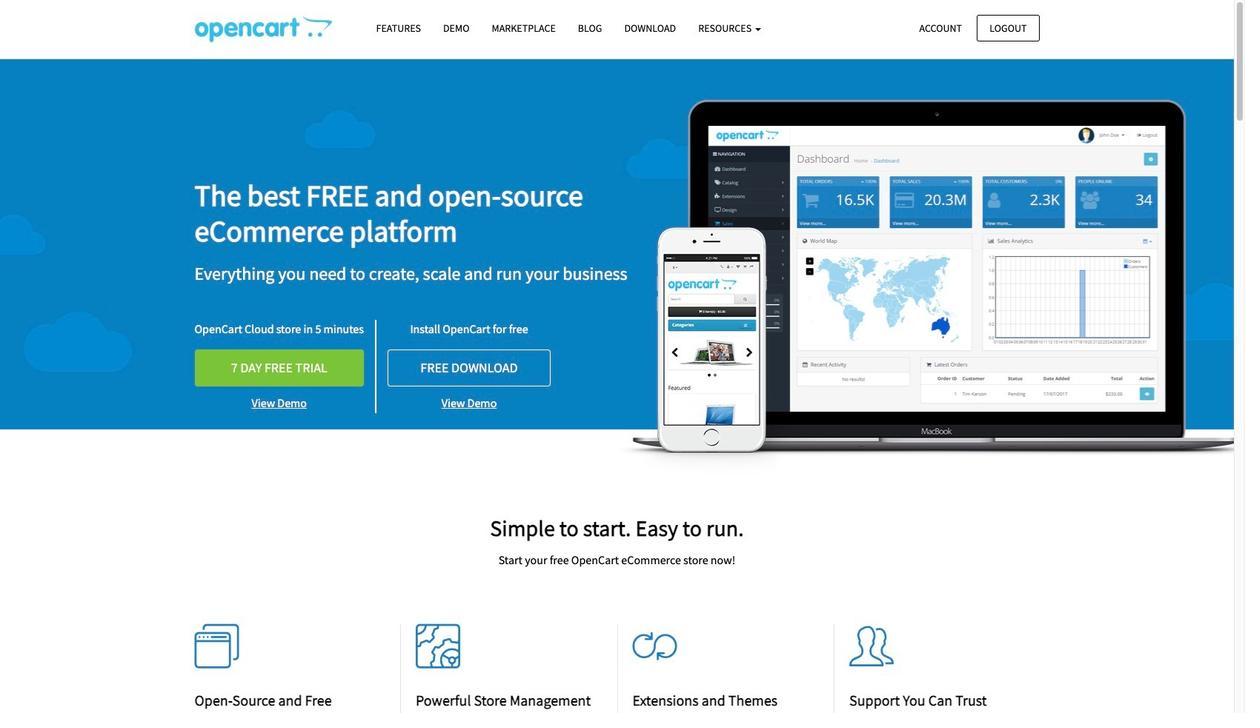 Task type: vqa. For each thing, say whether or not it's contained in the screenshot.
OpenCart - Open Source Shopping Cart Solution Image
yes



Task type: locate. For each thing, give the bounding box(es) containing it.
opencart - open source shopping cart solution image
[[195, 16, 332, 42]]



